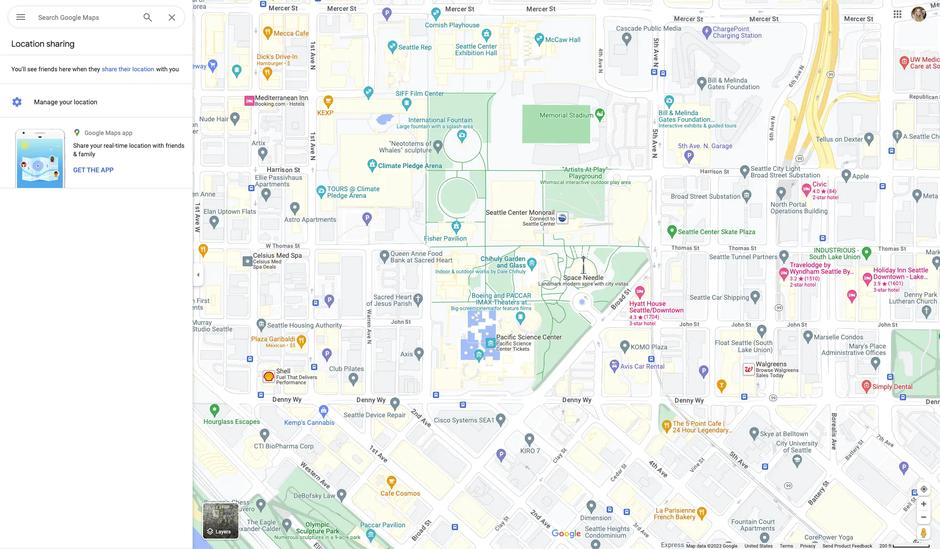 Task type: vqa. For each thing, say whether or not it's contained in the screenshot.
app inside "button"
yes



Task type: locate. For each thing, give the bounding box(es) containing it.
app inside button
[[101, 166, 114, 174]]

united states button
[[745, 543, 773, 550]]

0 horizontal spatial maps
[[83, 14, 99, 21]]

you'll see friends here when they share their location with you
[[11, 66, 179, 73]]

google inside footer
[[723, 544, 738, 549]]

with left you
[[156, 66, 168, 73]]

maps inside search box
[[83, 14, 99, 21]]

1 horizontal spatial google
[[85, 129, 104, 137]]

none search field containing 
[[8, 6, 185, 30]]

©2023
[[708, 544, 722, 549]]

share their location link
[[91, 54, 166, 84]]

product
[[835, 544, 852, 549]]

map data ©2023 google
[[687, 544, 738, 549]]

your up family
[[90, 142, 102, 149]]

0 vertical spatial app
[[122, 129, 133, 137]]

1 vertical spatial google
[[85, 129, 104, 137]]

share
[[102, 66, 117, 73]]

0 horizontal spatial google
[[60, 14, 81, 21]]

location right their
[[132, 66, 154, 73]]

0 vertical spatial maps
[[83, 14, 99, 21]]

Search Google Maps field
[[8, 6, 185, 29], [38, 11, 135, 23]]

1 vertical spatial app
[[101, 166, 114, 174]]

app right 'the'
[[101, 166, 114, 174]]

states
[[760, 544, 773, 549]]

2 vertical spatial google
[[723, 544, 738, 549]]

your inside share your real-time location with friends & family
[[90, 142, 102, 149]]

map
[[687, 544, 696, 549]]

with inside share your real-time location with friends & family
[[153, 142, 164, 149]]

with right the "time"
[[153, 142, 164, 149]]

terms
[[781, 544, 794, 549]]

maps up "real-" at the left of the page
[[105, 129, 121, 137]]

&
[[73, 151, 77, 158]]

location
[[11, 39, 44, 50]]

1 horizontal spatial friends
[[166, 142, 185, 149]]

location sharing main content
[[0, 34, 193, 550]]

your right the manage
[[59, 98, 72, 106]]

feedback
[[853, 544, 873, 549]]

footer containing map data ©2023 google
[[687, 543, 880, 550]]

google
[[60, 14, 81, 21], [85, 129, 104, 137], [723, 544, 738, 549]]

they
[[89, 66, 100, 73]]

app up the "time"
[[122, 129, 133, 137]]

0 horizontal spatial your
[[59, 98, 72, 106]]

friends
[[38, 66, 57, 73], [166, 142, 185, 149]]

0 vertical spatial location
[[132, 66, 154, 73]]

sharing
[[46, 39, 75, 50]]

0 horizontal spatial app
[[101, 166, 114, 174]]

2 vertical spatial location
[[129, 142, 151, 149]]

get
[[73, 166, 85, 174]]

share your real-time location with friends & family
[[73, 142, 185, 158]]

show street view coverage image
[[918, 526, 931, 540]]

1 horizontal spatial app
[[122, 129, 133, 137]]

search google maps
[[38, 14, 99, 21]]

0 vertical spatial google
[[60, 14, 81, 21]]

maps
[[83, 14, 99, 21], [105, 129, 121, 137]]

maps inside the location sharing main content
[[105, 129, 121, 137]]

search google maps field containing search google maps
[[8, 6, 185, 29]]

1 vertical spatial maps
[[105, 129, 121, 137]]

location right the "time"
[[129, 142, 151, 149]]

time
[[116, 142, 128, 149]]

send product feedback button
[[823, 543, 873, 550]]

1 vertical spatial with
[[153, 142, 164, 149]]

0 horizontal spatial friends
[[38, 66, 57, 73]]

location
[[132, 66, 154, 73], [74, 98, 98, 106], [129, 142, 151, 149]]

1 horizontal spatial your
[[90, 142, 102, 149]]

google maps app
[[85, 129, 133, 137]]

see
[[27, 66, 37, 73]]

google right ©2023
[[723, 544, 738, 549]]

when
[[72, 66, 87, 73]]

footer
[[687, 543, 880, 550]]

location down when
[[74, 98, 98, 106]]

1 vertical spatial your
[[90, 142, 102, 149]]

search
[[38, 14, 59, 21]]

google right search
[[60, 14, 81, 21]]

app
[[122, 129, 133, 137], [101, 166, 114, 174]]

google up share
[[85, 129, 104, 137]]

google maps element
[[0, 0, 941, 550]]

location sharing
[[11, 39, 75, 50]]

2 horizontal spatial google
[[723, 544, 738, 549]]

None search field
[[8, 6, 185, 30]]

google inside the location sharing main content
[[85, 129, 104, 137]]

your
[[59, 98, 72, 106], [90, 142, 102, 149]]

with
[[156, 66, 168, 73], [153, 142, 164, 149]]

ft
[[889, 544, 892, 549]]

0 vertical spatial friends
[[38, 66, 57, 73]]

0 vertical spatial your
[[59, 98, 72, 106]]

maps right search
[[83, 14, 99, 21]]

1 horizontal spatial maps
[[105, 129, 121, 137]]

0 vertical spatial with
[[156, 66, 168, 73]]

1 vertical spatial friends
[[166, 142, 185, 149]]

terms button
[[781, 543, 794, 550]]

your for real-
[[90, 142, 102, 149]]

here
[[59, 66, 71, 73]]



Task type: describe. For each thing, give the bounding box(es) containing it.
send
[[823, 544, 834, 549]]

the
[[87, 166, 99, 174]]

footer inside google maps element
[[687, 543, 880, 550]]

manage
[[34, 98, 58, 106]]

you
[[169, 66, 179, 73]]

share
[[73, 142, 89, 149]]

search google maps field inside search box
[[38, 11, 135, 23]]

manage your location link
[[0, 93, 193, 112]]

privacy
[[801, 544, 816, 549]]

app for get the app
[[101, 166, 114, 174]]

you'll
[[11, 66, 26, 73]]

united states
[[745, 544, 773, 549]]

none search field inside google maps element
[[8, 6, 185, 30]]

send product feedback
[[823, 544, 873, 549]]

manage your location
[[34, 98, 98, 106]]

show your location image
[[921, 485, 929, 494]]

app for google maps app
[[122, 129, 133, 137]]

friends inside share your real-time location with friends & family
[[166, 142, 185, 149]]

200 ft button
[[880, 544, 931, 549]]

google account: michelle dermenjian  
(michelle.dermenjian@adept.ai) image
[[912, 6, 927, 22]]

zoom in image
[[921, 501, 928, 508]]

layers
[[216, 529, 231, 536]]

your for location
[[59, 98, 72, 106]]

1 vertical spatial location
[[74, 98, 98, 106]]

privacy button
[[801, 543, 816, 550]]

location inside share your real-time location with friends & family
[[129, 142, 151, 149]]


[[15, 10, 26, 24]]

google inside field
[[60, 14, 81, 21]]

united
[[745, 544, 759, 549]]

get the app button
[[73, 165, 114, 175]]

get the app
[[73, 166, 114, 174]]

200 ft
[[880, 544, 892, 549]]

zoom out image
[[921, 514, 928, 521]]

data
[[697, 544, 707, 549]]

collapse side panel image
[[193, 270, 204, 280]]

real-
[[104, 142, 116, 149]]

their
[[119, 66, 131, 73]]

200
[[880, 544, 888, 549]]

family
[[79, 151, 95, 158]]

 button
[[8, 6, 34, 30]]



